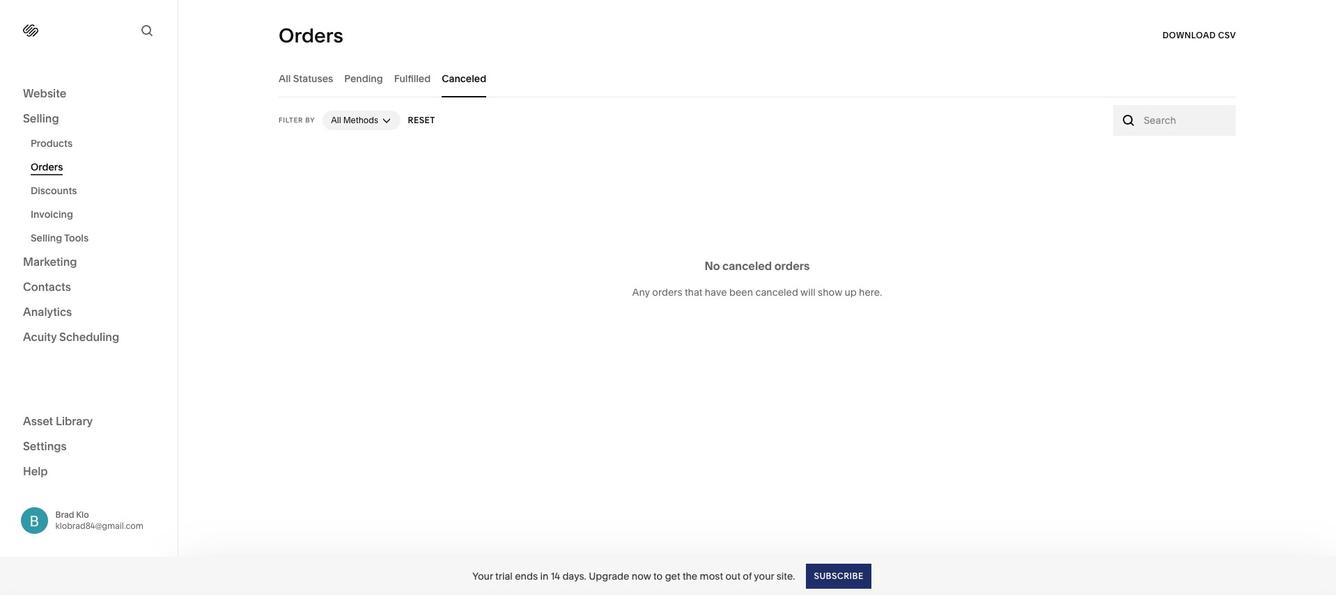 Task type: vqa. For each thing, say whether or not it's contained in the screenshot.
All Methods All
yes



Task type: locate. For each thing, give the bounding box(es) containing it.
asset library link
[[23, 413, 155, 430]]

0 horizontal spatial orders
[[652, 286, 682, 299]]

1 horizontal spatial orders
[[279, 24, 343, 47]]

no canceled orders
[[705, 259, 810, 273]]

upgrade
[[589, 570, 629, 583]]

subscribe
[[814, 571, 864, 581]]

canceled
[[722, 259, 772, 273], [755, 286, 798, 299]]

download csv button
[[1162, 23, 1236, 48]]

all for all methods
[[331, 115, 341, 125]]

acuity scheduling
[[23, 330, 119, 344]]

1 vertical spatial canceled
[[755, 286, 798, 299]]

all
[[279, 72, 291, 85], [331, 115, 341, 125]]

asset
[[23, 414, 53, 428]]

1 vertical spatial selling
[[31, 232, 62, 245]]

canceled left will in the right of the page
[[755, 286, 798, 299]]

selling
[[23, 111, 59, 125], [31, 232, 62, 245]]

invoicing
[[31, 208, 73, 221]]

contacts
[[23, 280, 71, 294]]

0 vertical spatial all
[[279, 72, 291, 85]]

1 vertical spatial orders
[[31, 161, 63, 173]]

have
[[705, 286, 727, 299]]

scheduling
[[59, 330, 119, 344]]

all for all statuses
[[279, 72, 291, 85]]

orders
[[279, 24, 343, 47], [31, 161, 63, 173]]

selling link
[[23, 111, 155, 127]]

your trial ends in 14 days. upgrade now to get the most out of your site.
[[472, 570, 795, 583]]

all inside tab list
[[279, 72, 291, 85]]

0 vertical spatial orders
[[279, 24, 343, 47]]

website
[[23, 86, 66, 100]]

the
[[683, 570, 698, 583]]

trial
[[495, 570, 513, 583]]

most
[[700, 570, 723, 583]]

orders
[[774, 259, 810, 273], [652, 286, 682, 299]]

tools
[[64, 232, 89, 245]]

tab list
[[279, 59, 1236, 98]]

download
[[1162, 30, 1216, 40]]

selling up marketing
[[31, 232, 62, 245]]

0 horizontal spatial orders
[[31, 161, 63, 173]]

tab list containing all statuses
[[279, 59, 1236, 98]]

1 horizontal spatial orders
[[774, 259, 810, 273]]

help
[[23, 464, 48, 478]]

acuity scheduling link
[[23, 330, 155, 346]]

canceled button
[[442, 59, 486, 98]]

klo
[[76, 510, 89, 520]]

settings
[[23, 439, 67, 453]]

marketing
[[23, 255, 77, 269]]

reset button
[[408, 108, 436, 133]]

out
[[726, 570, 741, 583]]

help link
[[23, 464, 48, 479]]

your
[[754, 570, 774, 583]]

1 horizontal spatial all
[[331, 115, 341, 125]]

1 vertical spatial orders
[[652, 286, 682, 299]]

fulfilled button
[[394, 59, 431, 98]]

1 vertical spatial all
[[331, 115, 341, 125]]

library
[[56, 414, 93, 428]]

pending button
[[344, 59, 383, 98]]

0 vertical spatial selling
[[23, 111, 59, 125]]

0 vertical spatial orders
[[774, 259, 810, 273]]

all left statuses on the top of page
[[279, 72, 291, 85]]

orders right any
[[652, 286, 682, 299]]

brad
[[55, 510, 74, 520]]

0 horizontal spatial all
[[279, 72, 291, 85]]

analytics link
[[23, 304, 155, 321]]

to
[[654, 570, 663, 583]]

selling down website
[[23, 111, 59, 125]]

selling for selling
[[23, 111, 59, 125]]

orders link
[[31, 155, 162, 179]]

all left methods
[[331, 115, 341, 125]]

ends
[[515, 570, 538, 583]]

of
[[743, 570, 752, 583]]

orders inside orders link
[[31, 161, 63, 173]]

orders down products
[[31, 161, 63, 173]]

any orders that have been canceled will show up here.
[[632, 286, 882, 299]]

products link
[[31, 132, 162, 155]]

subscribe button
[[806, 564, 871, 589]]

orders up will in the right of the page
[[774, 259, 810, 273]]

orders up statuses on the top of page
[[279, 24, 343, 47]]

canceled up been
[[722, 259, 772, 273]]



Task type: describe. For each thing, give the bounding box(es) containing it.
asset library
[[23, 414, 93, 428]]

selling tools
[[31, 232, 89, 245]]

will
[[801, 286, 816, 299]]

all methods
[[331, 115, 378, 125]]

selling for selling tools
[[31, 232, 62, 245]]

csv
[[1218, 30, 1236, 40]]

no
[[705, 259, 720, 273]]

all methods button
[[323, 111, 401, 130]]

website link
[[23, 86, 155, 102]]

marketing link
[[23, 254, 155, 271]]

download csv
[[1162, 30, 1236, 40]]

all statuses button
[[279, 59, 333, 98]]

any
[[632, 286, 650, 299]]

your
[[472, 570, 493, 583]]

days.
[[562, 570, 586, 583]]

show
[[818, 286, 842, 299]]

brad klo klobrad84@gmail.com
[[55, 510, 143, 531]]

discounts link
[[31, 179, 162, 203]]

reset
[[408, 115, 436, 125]]

statuses
[[293, 72, 333, 85]]

contacts link
[[23, 279, 155, 296]]

all statuses
[[279, 72, 333, 85]]

by
[[305, 116, 315, 124]]

settings link
[[23, 439, 155, 455]]

acuity
[[23, 330, 57, 344]]

filter
[[279, 116, 303, 124]]

here.
[[859, 286, 882, 299]]

fulfilled
[[394, 72, 431, 85]]

klobrad84@gmail.com
[[55, 521, 143, 531]]

been
[[729, 286, 753, 299]]

selling tools link
[[31, 226, 162, 250]]

products
[[31, 137, 73, 150]]

Search field
[[1144, 113, 1228, 128]]

canceled
[[442, 72, 486, 85]]

up
[[845, 286, 857, 299]]

site.
[[777, 570, 795, 583]]

that
[[685, 286, 702, 299]]

0 vertical spatial canceled
[[722, 259, 772, 273]]

methods
[[343, 115, 378, 125]]

14
[[551, 570, 560, 583]]

analytics
[[23, 305, 72, 319]]

now
[[632, 570, 651, 583]]

pending
[[344, 72, 383, 85]]

in
[[540, 570, 548, 583]]

filter by
[[279, 116, 315, 124]]

invoicing link
[[31, 203, 162, 226]]

get
[[665, 570, 680, 583]]

discounts
[[31, 185, 77, 197]]



